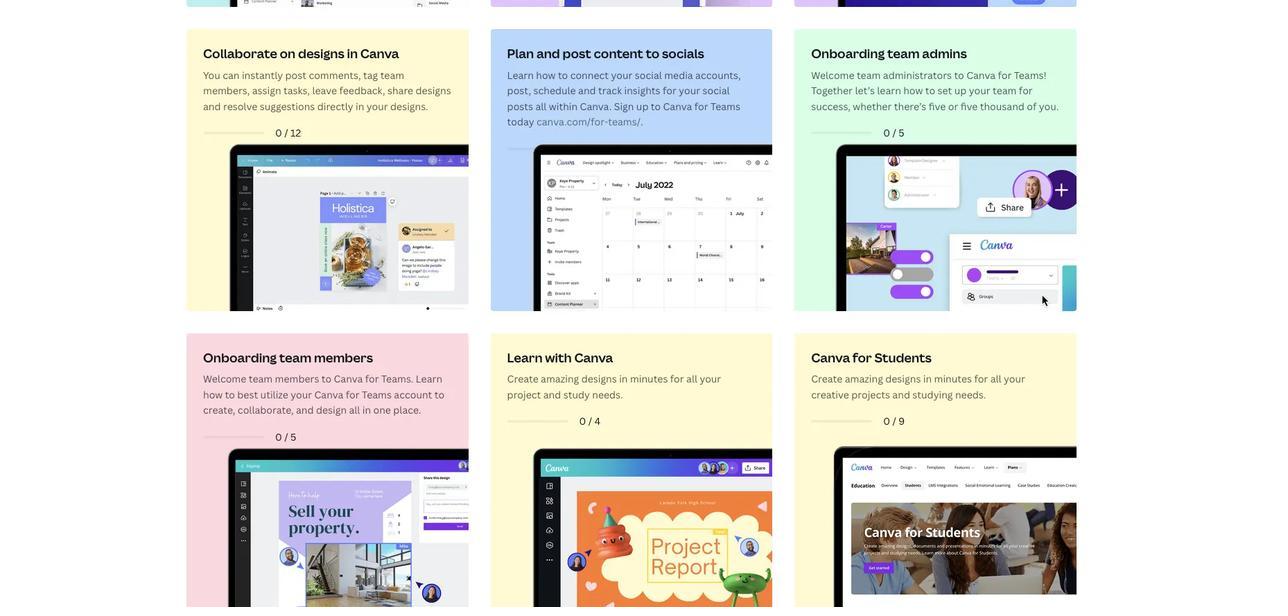 Task type: locate. For each thing, give the bounding box(es) containing it.
and left study
[[543, 388, 561, 401]]

needs. up "4"
[[592, 388, 623, 401]]

post
[[563, 45, 591, 62], [285, 69, 306, 82]]

minutes inside the learn with canva create amazing designs in minutes for all your project and study needs.
[[630, 373, 668, 386]]

designs inside the learn with canva create amazing designs in minutes for all your project and study needs.
[[581, 373, 617, 386]]

one
[[373, 404, 391, 417]]

/ left "4"
[[588, 415, 592, 428]]

0 / 4
[[579, 415, 600, 428]]

schedule
[[533, 84, 576, 97]]

welcome up best
[[203, 373, 246, 386]]

0 left "4"
[[579, 415, 586, 428]]

create up creative
[[811, 373, 843, 386]]

9 down the canva for students create amazing designs in minutes for all your creative projects and studying needs.
[[899, 415, 905, 428]]

/ left the "12" at the left top
[[284, 126, 288, 139]]

1 horizontal spatial post
[[563, 45, 591, 62]]

and inside the canva for students create amazing designs in minutes for all your creative projects and studying needs.
[[893, 388, 910, 401]]

0 for learn with canva
[[579, 415, 586, 428]]

learn left with
[[507, 349, 543, 366]]

0 vertical spatial welcome
[[811, 69, 855, 82]]

9 down canva.com/for-teams/ .
[[595, 142, 601, 155]]

0 horizontal spatial how
[[203, 388, 223, 401]]

0 vertical spatial members
[[314, 349, 373, 366]]

all
[[536, 100, 547, 113], [686, 373, 697, 386], [991, 373, 1002, 386], [349, 404, 360, 417]]

1 vertical spatial 0 / 5
[[275, 430, 296, 443]]

0 vertical spatial onboarding
[[811, 45, 885, 62]]

admins
[[922, 45, 967, 62]]

amazing inside the canva for students create amazing designs in minutes for all your creative projects and studying needs.
[[845, 373, 883, 386]]

1 needs. from the left
[[592, 388, 623, 401]]

1 create from the left
[[507, 373, 539, 386]]

learn and play mobile image
[[495, 0, 772, 7]]

of
[[1027, 100, 1037, 113]]

1 horizontal spatial welcome
[[811, 69, 855, 82]]

9 for canva for students
[[899, 415, 905, 428]]

0 horizontal spatial minutes
[[630, 373, 668, 386]]

2 needs. from the left
[[955, 388, 986, 401]]

1 horizontal spatial up
[[955, 84, 967, 97]]

minutes inside the canva for students create amazing designs in minutes for all your creative projects and studying needs.
[[934, 373, 972, 386]]

0 vertical spatial learn
[[507, 69, 534, 82]]

for inside the learn with canva create amazing designs in minutes for all your project and study needs.
[[670, 373, 684, 386]]

1 horizontal spatial social
[[703, 84, 730, 97]]

five
[[929, 100, 946, 113], [961, 100, 978, 113]]

and down connect on the left top of page
[[578, 84, 596, 97]]

0 vertical spatial 5
[[899, 126, 904, 139]]

best
[[237, 388, 258, 401]]

/
[[284, 126, 288, 139], [893, 126, 896, 139], [588, 142, 592, 155], [588, 415, 592, 428], [893, 415, 896, 428], [284, 430, 288, 443]]

5 for admins
[[899, 126, 904, 139]]

5 down there's
[[899, 126, 904, 139]]

directly
[[317, 100, 353, 113]]

collaborate
[[203, 45, 277, 62]]

5 down collaborate,
[[291, 430, 296, 443]]

1 horizontal spatial create
[[811, 373, 843, 386]]

canva.com/for-
[[537, 115, 608, 128]]

create inside the learn with canva create amazing designs in minutes for all your project and study needs.
[[507, 373, 539, 386]]

canva inside the learn with canva create amazing designs in minutes for all your project and study needs.
[[574, 349, 613, 366]]

onboarding team admins welcome team administrators to canva for teams! together let's learn how to set up your team for success, whether there's five or five thousand of you.
[[811, 45, 1059, 113]]

collaborate on designs in canva image
[[191, 34, 468, 311]]

0 / 5 down collaborate,
[[275, 430, 296, 443]]

0 left the "12" at the left top
[[275, 126, 282, 139]]

0 horizontal spatial 9
[[595, 142, 601, 155]]

canva inside onboarding team admins welcome team administrators to canva for teams! together let's learn how to set up your team for success, whether there's five or five thousand of you.
[[967, 69, 996, 82]]

create up project
[[507, 373, 539, 386]]

0 down collaborate,
[[275, 430, 282, 443]]

0
[[275, 126, 282, 139], [883, 126, 890, 139], [579, 142, 586, 155], [579, 415, 586, 428], [883, 415, 890, 428], [275, 430, 282, 443]]

1 vertical spatial 0 / 9
[[883, 415, 905, 428]]

onboarding
[[811, 45, 885, 62], [203, 349, 277, 366]]

1 horizontal spatial amazing
[[845, 373, 883, 386]]

welcome up together
[[811, 69, 855, 82]]

onboarding for onboarding team members
[[203, 349, 277, 366]]

1 horizontal spatial 0 / 9
[[883, 415, 905, 428]]

comments,
[[309, 69, 361, 82]]

and inside onboarding team members welcome team members to canva for teams. learn how to best utilize your canva for teams account to create, collaborate, and design all in one place.
[[296, 404, 314, 417]]

onboarding up best
[[203, 349, 277, 366]]

within
[[549, 100, 578, 113]]

learn
[[877, 84, 901, 97]]

tag
[[363, 69, 378, 82]]

needs. inside the canva for students create amazing designs in minutes for all your creative projects and studying needs.
[[955, 388, 986, 401]]

learn up post,
[[507, 69, 534, 82]]

0 vertical spatial 0 / 9
[[579, 142, 601, 155]]

members
[[314, 349, 373, 366], [275, 373, 319, 386]]

post up tasks,
[[285, 69, 306, 82]]

/ for canva for students
[[893, 415, 896, 428]]

collaborate on designs in canva you can instantly post comments, tag team members, assign tasks, leave feedback, share designs and resolve suggestions directly in your designs.
[[203, 45, 451, 113]]

canva inside the canva for students create amazing designs in minutes for all your creative projects and studying needs.
[[811, 349, 850, 366]]

1 vertical spatial up
[[636, 100, 649, 113]]

0 vertical spatial 0 / 5
[[883, 126, 904, 139]]

designs up comments,
[[298, 45, 344, 62]]

1 horizontal spatial how
[[536, 69, 556, 82]]

to left best
[[225, 388, 235, 401]]

post up connect on the left top of page
[[563, 45, 591, 62]]

members up utilize
[[275, 373, 319, 386]]

teams down accounts,
[[711, 100, 740, 113]]

welcome inside onboarding team members welcome team members to canva for teams. learn how to best utilize your canva for teams account to create, collaborate, and design all in one place.
[[203, 373, 246, 386]]

canva for students create amazing designs in minutes for all your creative projects and studying needs.
[[811, 349, 1025, 401]]

0 down whether
[[883, 126, 890, 139]]

content
[[594, 45, 643, 62]]

0 vertical spatial social
[[635, 69, 662, 82]]

0 / 9 down projects
[[883, 415, 905, 428]]

welcome inside onboarding team admins welcome team administrators to canva for teams! together let's learn how to set up your team for success, whether there's five or five thousand of you.
[[811, 69, 855, 82]]

learn with canva create amazing designs in minutes for all your project and study needs.
[[507, 349, 721, 401]]

1 minutes from the left
[[630, 373, 668, 386]]

sign
[[614, 100, 634, 113]]

1 vertical spatial onboarding
[[203, 349, 277, 366]]

to up design at the left
[[322, 373, 331, 386]]

your inside onboarding team members welcome team members to canva for teams. learn how to best utilize your canva for teams account to create, collaborate, and design all in one place.
[[291, 388, 312, 401]]

create for learn with canva
[[507, 373, 539, 386]]

2 amazing from the left
[[845, 373, 883, 386]]

0 horizontal spatial five
[[929, 100, 946, 113]]

for
[[998, 69, 1012, 82], [663, 84, 677, 97], [1019, 84, 1033, 97], [695, 100, 708, 113], [853, 349, 872, 366], [365, 373, 379, 386], [670, 373, 684, 386], [974, 373, 988, 386], [346, 388, 360, 401]]

onboarding for onboarding team admins
[[811, 45, 885, 62]]

learn
[[507, 69, 534, 82], [507, 349, 543, 366], [416, 373, 442, 386]]

post inside collaborate on designs in canva you can instantly post comments, tag team members, assign tasks, leave feedback, share designs and resolve suggestions directly in your designs.
[[285, 69, 306, 82]]

and right projects
[[893, 388, 910, 401]]

and left design at the left
[[296, 404, 314, 417]]

0 for onboarding team admins
[[883, 126, 890, 139]]

to down insights at the top of page
[[651, 100, 661, 113]]

accounts,
[[695, 69, 741, 82]]

onboarding up together
[[811, 45, 885, 62]]

up down insights at the top of page
[[636, 100, 649, 113]]

create
[[507, 373, 539, 386], [811, 373, 843, 386]]

0 horizontal spatial create
[[507, 373, 539, 386]]

assign
[[252, 84, 281, 97]]

1 horizontal spatial 5
[[899, 126, 904, 139]]

success,
[[811, 100, 851, 113]]

create inside the canva for students create amazing designs in minutes for all your creative projects and studying needs.
[[811, 373, 843, 386]]

in
[[347, 45, 358, 62], [356, 100, 364, 113], [619, 373, 628, 386], [923, 373, 932, 386], [362, 404, 371, 417]]

team up share
[[380, 69, 404, 82]]

2 vertical spatial learn
[[416, 373, 442, 386]]

0 vertical spatial teams
[[711, 100, 740, 113]]

2 horizontal spatial how
[[904, 84, 923, 97]]

how up create,
[[203, 388, 223, 401]]

0 vertical spatial how
[[536, 69, 556, 82]]

designs up study
[[581, 373, 617, 386]]

to up schedule
[[558, 69, 568, 82]]

social up insights at the top of page
[[635, 69, 662, 82]]

1 horizontal spatial needs.
[[955, 388, 986, 401]]

0 vertical spatial up
[[955, 84, 967, 97]]

to
[[646, 45, 660, 62], [558, 69, 568, 82], [954, 69, 964, 82], [925, 84, 935, 97], [651, 100, 661, 113], [322, 373, 331, 386], [225, 388, 235, 401], [435, 388, 444, 401]]

0 horizontal spatial 0 / 9
[[579, 142, 601, 155]]

/ for collaborate on designs in canva
[[284, 126, 288, 139]]

your inside the canva for students create amazing designs in minutes for all your creative projects and studying needs.
[[1004, 373, 1025, 386]]

up right set
[[955, 84, 967, 97]]

designs down students
[[886, 373, 921, 386]]

plan
[[507, 45, 534, 62]]

feedback,
[[339, 84, 385, 97]]

1 vertical spatial learn
[[507, 349, 543, 366]]

let's
[[855, 84, 875, 97]]

in inside onboarding team members welcome team members to canva for teams. learn how to best utilize your canva for teams account to create, collaborate, and design all in one place.
[[362, 404, 371, 417]]

team up let's
[[857, 69, 881, 82]]

0 down canva.com/for-teams/ link
[[579, 142, 586, 155]]

you
[[203, 69, 220, 82]]

social down accounts,
[[703, 84, 730, 97]]

0 for plan and post content to socials
[[579, 142, 586, 155]]

0 horizontal spatial up
[[636, 100, 649, 113]]

onboarding team admins to canva for teams image
[[799, 34, 1077, 311]]

how
[[536, 69, 556, 82], [904, 84, 923, 97], [203, 388, 223, 401]]

and right plan
[[537, 45, 560, 62]]

2 vertical spatial how
[[203, 388, 223, 401]]

all inside learn how to connect your social media accounts, post, schedule and track insights for your social posts all within canva. sign up to canva for teams today
[[536, 100, 547, 113]]

teams
[[711, 100, 740, 113], [362, 388, 392, 401]]

0 vertical spatial 9
[[595, 142, 601, 155]]

1 horizontal spatial onboarding
[[811, 45, 885, 62]]

team up thousand in the top of the page
[[993, 84, 1017, 97]]

and down members,
[[203, 100, 221, 113]]

0 horizontal spatial 0 / 5
[[275, 430, 296, 443]]

onboarding inside onboarding team members welcome team members to canva for teams. learn how to best utilize your canva for teams account to create, collaborate, and design all in one place.
[[203, 349, 277, 366]]

design
[[316, 404, 347, 417]]

whether
[[853, 100, 892, 113]]

members up design at the left
[[314, 349, 373, 366]]

0 / 9 for plan and post content to socials
[[579, 142, 601, 155]]

up inside learn how to connect your social media accounts, post, schedule and track insights for your social posts all within canva. sign up to canva for teams today
[[636, 100, 649, 113]]

up
[[955, 84, 967, 97], [636, 100, 649, 113]]

minutes
[[630, 373, 668, 386], [934, 373, 972, 386]]

amazing up projects
[[845, 373, 883, 386]]

/ down the canva for students create amazing designs in minutes for all your creative projects and studying needs.
[[893, 415, 896, 428]]

how up schedule
[[536, 69, 556, 82]]

learn inside learn how to connect your social media accounts, post, schedule and track insights for your social posts all within canva. sign up to canva for teams today
[[507, 69, 534, 82]]

amazing inside the learn with canva create amazing designs in minutes for all your project and study needs.
[[541, 373, 579, 386]]

1 vertical spatial 9
[[899, 415, 905, 428]]

1 vertical spatial 5
[[291, 430, 296, 443]]

five right or
[[961, 100, 978, 113]]

2 create from the left
[[811, 373, 843, 386]]

teams!
[[1014, 69, 1047, 82]]

2 minutes from the left
[[934, 373, 972, 386]]

0 horizontal spatial amazing
[[541, 373, 579, 386]]

1 horizontal spatial minutes
[[934, 373, 972, 386]]

/ down there's
[[893, 126, 896, 139]]

five left or
[[929, 100, 946, 113]]

0 vertical spatial post
[[563, 45, 591, 62]]

learn inside the learn with canva create amazing designs in minutes for all your project and study needs.
[[507, 349, 543, 366]]

how inside onboarding team members welcome team members to canva for teams. learn how to best utilize your canva for teams account to create, collaborate, and design all in one place.
[[203, 388, 223, 401]]

your
[[611, 69, 633, 82], [679, 84, 700, 97], [969, 84, 990, 97], [367, 100, 388, 113], [700, 373, 721, 386], [1004, 373, 1025, 386], [291, 388, 312, 401]]

how up there's
[[904, 84, 923, 97]]

0 / 5 down there's
[[883, 126, 904, 139]]

track
[[598, 84, 622, 97]]

learn up account at the bottom left
[[416, 373, 442, 386]]

1 vertical spatial how
[[904, 84, 923, 97]]

onboarding team members welcome team members to canva for teams. learn how to best utilize your canva for teams account to create, collaborate, and design all in one place.
[[203, 349, 444, 417]]

1 vertical spatial welcome
[[203, 373, 246, 386]]

1 horizontal spatial 9
[[899, 415, 905, 428]]

1 horizontal spatial five
[[961, 100, 978, 113]]

1 amazing from the left
[[541, 373, 579, 386]]

/ down collaborate,
[[284, 430, 288, 443]]

project
[[507, 388, 541, 401]]

onboarding inside onboarding team admins welcome team administrators to canva for teams! together let's learn how to set up your team for success, whether there's five or five thousand of you.
[[811, 45, 885, 62]]

amazing down with
[[541, 373, 579, 386]]

0 horizontal spatial onboarding
[[203, 349, 277, 366]]

needs. right studying
[[955, 388, 986, 401]]

1 horizontal spatial 0 / 5
[[883, 126, 904, 139]]

0 / 9 down canva.com/for-teams/ .
[[579, 142, 601, 155]]

to left socials
[[646, 45, 660, 62]]

0 / 9
[[579, 142, 601, 155], [883, 415, 905, 428]]

0 horizontal spatial needs.
[[592, 388, 623, 401]]

1 horizontal spatial teams
[[711, 100, 740, 113]]

plan and post content to socials
[[507, 45, 704, 62]]

learn and play desktop image
[[799, 0, 1077, 7]]

0 down projects
[[883, 415, 890, 428]]

1 vertical spatial post
[[285, 69, 306, 82]]

1 vertical spatial teams
[[362, 388, 392, 401]]

0 horizontal spatial post
[[285, 69, 306, 82]]

teams up one at the bottom left
[[362, 388, 392, 401]]

learn for with
[[507, 349, 543, 366]]

team up utilize
[[279, 349, 312, 366]]

0 horizontal spatial welcome
[[203, 373, 246, 386]]

your inside the learn with canva create amazing designs in minutes for all your project and study needs.
[[700, 373, 721, 386]]

learn inside onboarding team members welcome team members to canva for teams. learn how to best utilize your canva for teams account to create, collaborate, and design all in one place.
[[416, 373, 442, 386]]

your inside onboarding team admins welcome team administrators to canva for teams! together let's learn how to set up your team for success, whether there's five or five thousand of you.
[[969, 84, 990, 97]]

0 horizontal spatial social
[[635, 69, 662, 82]]

0 horizontal spatial teams
[[362, 388, 392, 401]]

teams.
[[381, 373, 413, 386]]

welcome
[[811, 69, 855, 82], [203, 373, 246, 386]]

9
[[595, 142, 601, 155], [899, 415, 905, 428]]

team
[[887, 45, 920, 62], [380, 69, 404, 82], [857, 69, 881, 82], [993, 84, 1017, 97], [279, 349, 312, 366], [249, 373, 273, 386]]

tutorials education image
[[799, 444, 1077, 607]]

and
[[537, 45, 560, 62], [578, 84, 596, 97], [203, 100, 221, 113], [543, 388, 561, 401], [893, 388, 910, 401], [296, 404, 314, 417]]

needs.
[[592, 388, 623, 401], [955, 388, 986, 401]]

0 horizontal spatial 5
[[291, 430, 296, 443]]

canva
[[360, 45, 399, 62], [967, 69, 996, 82], [663, 100, 692, 113], [574, 349, 613, 366], [811, 349, 850, 366], [334, 373, 363, 386], [314, 388, 343, 401]]

designs
[[298, 45, 344, 62], [416, 84, 451, 97], [581, 373, 617, 386], [886, 373, 921, 386]]

/ down canva.com/for-teams/ .
[[588, 142, 592, 155]]



Task type: describe. For each thing, give the bounding box(es) containing it.
place.
[[393, 404, 421, 417]]

to left set
[[925, 84, 935, 97]]

4
[[595, 415, 600, 428]]

/ for onboarding team members
[[284, 430, 288, 443]]

teams inside onboarding team members welcome team members to canva for teams. learn how to best utilize your canva for teams account to create, collaborate, and design all in one place.
[[362, 388, 392, 401]]

on
[[280, 45, 296, 62]]

1 vertical spatial social
[[703, 84, 730, 97]]

minutes for students
[[934, 373, 972, 386]]

needs. inside the learn with canva create amazing designs in minutes for all your project and study needs.
[[592, 388, 623, 401]]

onboarding team members image
[[191, 338, 468, 607]]

2 five from the left
[[961, 100, 978, 113]]

0 for canva for students
[[883, 415, 890, 428]]

team inside collaborate on designs in canva you can instantly post comments, tag team members, assign tasks, leave feedback, share designs and resolve suggestions directly in your designs.
[[380, 69, 404, 82]]

welcome for onboarding team admins
[[811, 69, 855, 82]]

0 for collaborate on designs in canva
[[275, 126, 282, 139]]

canva.
[[580, 100, 612, 113]]

administrators
[[883, 69, 952, 82]]

content management pro image
[[191, 0, 468, 7]]

today
[[507, 115, 534, 128]]

learn how to connect your social media accounts, post, schedule and track insights for your social posts all within canva. sign up to canva for teams today
[[507, 69, 741, 128]]

canva inside learn how to connect your social media accounts, post, schedule and track insights for your social posts all within canva. sign up to canva for teams today
[[663, 100, 692, 113]]

/ for plan and post content to socials
[[588, 142, 592, 155]]

and inside learn how to connect your social media accounts, post, schedule and track insights for your social posts all within canva. sign up to canva for teams today
[[578, 84, 596, 97]]

in inside the canva for students create amazing designs in minutes for all your creative projects and studying needs.
[[923, 373, 932, 386]]

teams/
[[608, 115, 641, 128]]

tasks,
[[284, 84, 310, 97]]

study
[[563, 388, 590, 401]]

can
[[223, 69, 240, 82]]

to down 'admins'
[[954, 69, 964, 82]]

utilize
[[260, 388, 288, 401]]

projects
[[852, 388, 890, 401]]

set
[[938, 84, 952, 97]]

planning and posting content to social media with canva image
[[495, 34, 772, 311]]

insights
[[624, 84, 660, 97]]

or
[[948, 100, 958, 113]]

leave
[[312, 84, 337, 97]]

/ for learn with canva
[[588, 415, 592, 428]]

resolve
[[223, 100, 257, 113]]

studying
[[913, 388, 953, 401]]

media
[[664, 69, 693, 82]]

suggestions
[[260, 100, 315, 113]]

thousand
[[980, 100, 1025, 113]]

there's
[[894, 100, 926, 113]]

designs up designs.
[[416, 84, 451, 97]]

team up best
[[249, 373, 273, 386]]

to right account at the bottom left
[[435, 388, 444, 401]]

0 / 5 for admins
[[883, 126, 904, 139]]

members,
[[203, 84, 250, 97]]

0 for onboarding team members
[[275, 430, 282, 443]]

welcome for onboarding team members
[[203, 373, 246, 386]]

designs inside the canva for students create amazing designs in minutes for all your creative projects and studying needs.
[[886, 373, 921, 386]]

all inside the canva for students create amazing designs in minutes for all your creative projects and studying needs.
[[991, 373, 1002, 386]]

5 for members
[[291, 430, 296, 443]]

how inside onboarding team admins welcome team administrators to canva for teams! together let's learn how to set up your team for success, whether there's five or five thousand of you.
[[904, 84, 923, 97]]

learn for how
[[507, 69, 534, 82]]

create,
[[203, 404, 235, 417]]

/ for onboarding team admins
[[893, 126, 896, 139]]

9 for plan and post content to socials
[[595, 142, 601, 155]]

students
[[875, 349, 932, 366]]

instantly
[[242, 69, 283, 82]]

create for canva for students
[[811, 373, 843, 386]]

teams inside learn how to connect your social media accounts, post, schedule and track insights for your social posts all within canva. sign up to canva for teams today
[[711, 100, 740, 113]]

canva inside collaborate on designs in canva you can instantly post comments, tag team members, assign tasks, leave feedback, share designs and resolve suggestions directly in your designs.
[[360, 45, 399, 62]]

and inside the learn with canva create amazing designs in minutes for all your project and study needs.
[[543, 388, 561, 401]]

12
[[291, 126, 301, 139]]

creative
[[811, 388, 849, 401]]

all inside onboarding team members welcome team members to canva for teams. learn how to best utilize your canva for teams account to create, collaborate, and design all in one place.
[[349, 404, 360, 417]]

and inside collaborate on designs in canva you can instantly post comments, tag team members, assign tasks, leave feedback, share designs and resolve suggestions directly in your designs.
[[203, 100, 221, 113]]

all inside the learn with canva create amazing designs in minutes for all your project and study needs.
[[686, 373, 697, 386]]

0 / 9 for canva for students
[[883, 415, 905, 428]]

collaborate,
[[238, 404, 294, 417]]

connect
[[570, 69, 609, 82]]

up inside onboarding team admins welcome team administrators to canva for teams! together let's learn how to set up your team for success, whether there's five or five thousand of you.
[[955, 84, 967, 97]]

post,
[[507, 84, 531, 97]]

canva.com/for-teams/ link
[[537, 115, 641, 128]]

0 / 12
[[275, 126, 301, 139]]

team up administrators
[[887, 45, 920, 62]]

socials
[[662, 45, 704, 62]]

share
[[388, 84, 413, 97]]

0 / 5 for members
[[275, 430, 296, 443]]

amazing for with
[[541, 373, 579, 386]]

posts
[[507, 100, 533, 113]]

learn with canva image
[[495, 338, 772, 607]]

in inside the learn with canva create amazing designs in minutes for all your project and study needs.
[[619, 373, 628, 386]]

1 vertical spatial members
[[275, 373, 319, 386]]

.
[[641, 115, 643, 128]]

how inside learn how to connect your social media accounts, post, schedule and track insights for your social posts all within canva. sign up to canva for teams today
[[536, 69, 556, 82]]

amazing for for
[[845, 373, 883, 386]]

designs.
[[390, 100, 428, 113]]

account
[[394, 388, 432, 401]]

your inside collaborate on designs in canva you can instantly post comments, tag team members, assign tasks, leave feedback, share designs and resolve suggestions directly in your designs.
[[367, 100, 388, 113]]

canva.com/for-teams/ .
[[537, 115, 643, 128]]

with
[[545, 349, 572, 366]]

you.
[[1039, 100, 1059, 113]]

1 five from the left
[[929, 100, 946, 113]]

together
[[811, 84, 853, 97]]

minutes for canva
[[630, 373, 668, 386]]



Task type: vqa. For each thing, say whether or not it's contained in the screenshot.
Search folder search box
no



